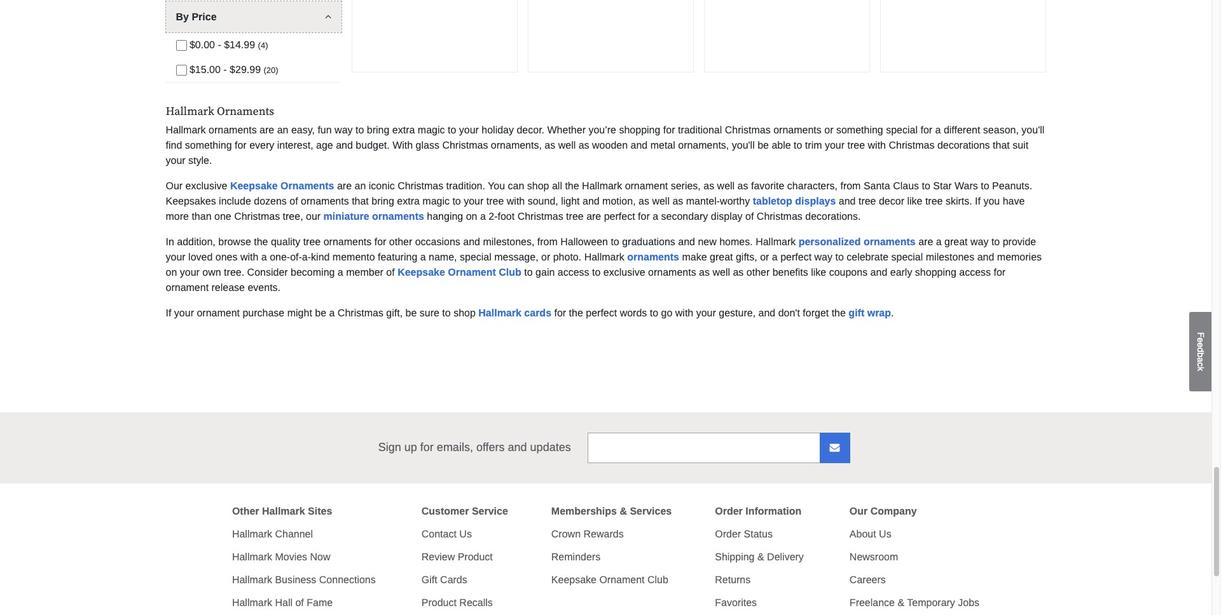 Task type: locate. For each thing, give the bounding box(es) containing it.
0 horizontal spatial shopping
[[619, 125, 660, 135]]

decorations.
[[805, 211, 861, 222]]

2 vertical spatial way
[[814, 252, 832, 263]]

to up coupons
[[835, 252, 844, 263]]

1 vertical spatial you'll
[[732, 140, 755, 151]]

0 horizontal spatial on
[[166, 267, 177, 278]]

access down milestones
[[959, 267, 991, 278]]

other hallmark sites
[[232, 506, 332, 517]]

christmas right "traditional"
[[725, 125, 771, 135]]

1 vertical spatial an
[[355, 180, 366, 191]]

1 vertical spatial product
[[421, 598, 457, 608]]

keepsake ornaments link
[[230, 180, 334, 191]]

0 vertical spatial product
[[458, 552, 493, 563]]

1 horizontal spatial something
[[836, 125, 883, 135]]

forget
[[803, 308, 829, 318]]

club inside hallmark ornaments main content
[[499, 267, 521, 278]]

ornament up motion,
[[625, 180, 668, 191]]

1 horizontal spatial club
[[647, 575, 668, 586]]

0 vertical spatial order
[[715, 506, 743, 517]]

0 vertical spatial an
[[277, 125, 288, 135]]

1 vertical spatial that
[[352, 196, 369, 207]]

and inside footer
[[508, 442, 527, 454]]

ornament down own
[[166, 282, 209, 293]]

1 vertical spatial shop
[[454, 308, 476, 318]]

like
[[907, 196, 922, 207], [811, 267, 826, 278]]

shopping inside to gain access to exclusive ornaments as well as other benefits like coupons and early shopping access for ornament release events.
[[915, 267, 956, 278]]

a left name,
[[420, 252, 426, 263]]

keepsakes
[[166, 196, 216, 207]]

section
[[166, 0, 342, 83]]

0 horizontal spatial if
[[166, 308, 171, 318]]

shopping inside "hallmark ornaments hallmark ornaments are an easy, fun way to bring extra magic to your holiday decor. whether you're shopping for traditional christmas ornaments or something special for a different season, you'll find something for every interest, age and budget. with glass christmas ornaments, as well as wooden and metal ornaments, you'll be able to trim your tree with christmas decorations that suit your style."
[[619, 125, 660, 135]]

of
[[290, 196, 298, 207], [745, 211, 754, 222], [386, 267, 395, 278], [295, 598, 304, 608]]

keepsake ornament club inside navigation
[[551, 575, 668, 586]]

order
[[715, 506, 743, 517], [715, 529, 741, 540]]

0 horizontal spatial our
[[166, 180, 183, 191]]

an inside are an iconic christmas tradition. you can shop all the hallmark ornament series, as well as favorite characters, from santa claus to star wars to peanuts. keepsakes include dozens of ornaments that bring extra magic to your tree with sound, light and motion, as well as mantel-worthy
[[355, 180, 366, 191]]

0 horizontal spatial be
[[315, 308, 326, 318]]

2 horizontal spatial keepsake
[[551, 575, 597, 586]]

navigation
[[161, 484, 1051, 616]]

ornaments up every
[[217, 104, 274, 119]]

tab list inside hallmark ornaments main content
[[166, 0, 342, 83]]

b
[[1196, 353, 1206, 357]]

1 horizontal spatial way
[[814, 252, 832, 263]]

$14.99
[[224, 39, 255, 50]]

personalized ornaments link
[[799, 236, 916, 247]]

1 vertical spatial extra
[[397, 196, 420, 207]]

0 vertical spatial keepsake
[[230, 180, 278, 191]]

tree right trim
[[847, 140, 865, 151]]

1 horizontal spatial ornaments
[[280, 180, 334, 191]]

by price tab
[[166, 1, 342, 32]]

kind
[[311, 252, 330, 263]]

1 horizontal spatial that
[[993, 140, 1010, 151]]

1 horizontal spatial -
[[223, 64, 227, 75]]

ornaments up memento
[[323, 236, 372, 247]]

service
[[472, 506, 508, 517]]

for right up
[[420, 442, 434, 454]]

0 vertical spatial that
[[993, 140, 1010, 151]]

1 vertical spatial shopping
[[915, 267, 956, 278]]

0 vertical spatial ornaments
[[217, 104, 274, 119]]

have
[[1003, 196, 1025, 207]]

or inside are a great way to provide your loved ones with a one-of-a-kind memento featuring a name, special message, or photo. hallmark
[[541, 252, 550, 263]]

benefits
[[773, 267, 808, 278]]

special up claus
[[886, 125, 918, 135]]

extra
[[392, 125, 415, 135], [397, 196, 420, 207]]

& inside shipping & delivery 'link'
[[757, 552, 764, 563]]

0 horizontal spatial club
[[499, 267, 521, 278]]

1 horizontal spatial us
[[879, 529, 891, 540]]

1 vertical spatial &
[[757, 552, 764, 563]]

- left $29.99
[[223, 64, 227, 75]]

0 vertical spatial like
[[907, 196, 922, 207]]

bring inside are an iconic christmas tradition. you can shop all the hallmark ornament series, as well as favorite characters, from santa claus to star wars to peanuts. keepsakes include dozens of ornaments that bring extra magic to your tree with sound, light and motion, as well as mantel-worthy
[[372, 196, 394, 207]]

0 horizontal spatial like
[[811, 267, 826, 278]]

0 vertical spatial exclusive
[[185, 180, 227, 191]]

1 horizontal spatial if
[[975, 196, 981, 207]]

way up milestones
[[971, 236, 989, 247]]

exclusive inside to gain access to exclusive ornaments as well as other benefits like coupons and early shopping access for ornament release events.
[[603, 267, 645, 278]]

keepsake ornament club link inside hallmark ornaments main content
[[398, 267, 521, 278]]

0 horizontal spatial that
[[352, 196, 369, 207]]

0 horizontal spatial exclusive
[[185, 180, 227, 191]]

to inside the make great gifts, or a perfect way to celebrate special milestones and memories on your own tree. consider becoming a member of
[[835, 252, 844, 263]]

0 vertical spatial ornament
[[448, 267, 496, 278]]

& for services
[[620, 506, 627, 517]]

keepsake inside sign up for emails, offers and updates footer
[[551, 575, 597, 586]]

like right benefits
[[811, 267, 826, 278]]

the left quality
[[254, 236, 268, 247]]

customer
[[421, 506, 469, 517]]

christmas down holiday
[[442, 140, 488, 151]]

special up early
[[891, 252, 923, 263]]

recalls
[[459, 598, 493, 608]]

tab list
[[166, 0, 342, 83]]

way right fun
[[335, 125, 353, 135]]

events.
[[248, 282, 280, 293]]

0 horizontal spatial way
[[335, 125, 353, 135]]

crown rewards
[[551, 529, 624, 540]]

1 vertical spatial other
[[747, 267, 770, 278]]

that inside are an iconic christmas tradition. you can shop all the hallmark ornament series, as well as favorite characters, from santa claus to star wars to peanuts. keepsakes include dozens of ornaments that bring extra magic to your tree with sound, light and motion, as well as mantel-worthy
[[352, 196, 369, 207]]

from left santa
[[840, 180, 861, 191]]

2 vertical spatial perfect
[[586, 308, 617, 318]]

other up the featuring
[[389, 236, 412, 247]]

on left 2-
[[466, 211, 477, 222]]

you're
[[589, 125, 616, 135]]

1 horizontal spatial ornaments,
[[678, 140, 729, 151]]

reminders link
[[549, 547, 603, 568]]

0 vertical spatial on
[[466, 211, 477, 222]]

up
[[404, 442, 417, 454]]

for left every
[[235, 140, 247, 151]]

2 ornaments, from the left
[[678, 140, 729, 151]]

your inside are a great way to provide your loved ones with a one-of-a-kind memento featuring a name, special message, or photo. hallmark
[[166, 252, 185, 263]]

1 horizontal spatial other
[[747, 267, 770, 278]]

& inside the freelance & temporary jobs link
[[898, 598, 904, 608]]

christmas left gift,
[[338, 308, 383, 318]]

tabletop displays link
[[753, 196, 836, 207]]

by
[[176, 11, 189, 22]]

keepsake ornament club inside hallmark ornaments main content
[[398, 267, 521, 278]]

$29.99
[[230, 64, 261, 75]]

that
[[993, 140, 1010, 151], [352, 196, 369, 207]]

2 horizontal spatial be
[[758, 140, 769, 151]]

you'll left able
[[732, 140, 755, 151]]

for down memories
[[994, 267, 1006, 278]]

magic
[[418, 125, 445, 135], [422, 196, 450, 207]]

1 horizontal spatial shopping
[[915, 267, 956, 278]]

about us link
[[847, 525, 894, 545]]

tab list containing by price
[[166, 0, 342, 83]]

1 vertical spatial ornament
[[599, 575, 645, 586]]

section containing by price
[[166, 0, 342, 83]]

0 horizontal spatial ornaments
[[217, 104, 274, 119]]

-
[[218, 39, 221, 50], [223, 64, 227, 75]]

status
[[744, 529, 773, 540]]

ornaments, down the decor.
[[491, 140, 542, 151]]

for up the featuring
[[374, 236, 386, 247]]

0 horizontal spatial keepsake
[[230, 180, 278, 191]]

other inside to gain access to exclusive ornaments as well as other benefits like coupons and early shopping access for ornament release events.
[[747, 267, 770, 278]]

the inside are an iconic christmas tradition. you can shop all the hallmark ornament series, as well as favorite characters, from santa claus to star wars to peanuts. keepsakes include dozens of ornaments that bring extra magic to your tree with sound, light and motion, as well as mantel-worthy
[[565, 180, 579, 191]]

be right gift,
[[405, 308, 417, 318]]

to gain access to exclusive ornaments as well as other benefits like coupons and early shopping access for ornament release events.
[[166, 267, 1006, 293]]

0 horizontal spatial or
[[541, 252, 550, 263]]

special
[[886, 125, 918, 135], [460, 252, 491, 263], [891, 252, 923, 263]]

magic inside are an iconic christmas tradition. you can shop all the hallmark ornament series, as well as favorite characters, from santa claus to star wars to peanuts. keepsakes include dozens of ornaments that bring extra magic to your tree with sound, light and motion, as well as mantel-worthy
[[422, 196, 450, 207]]

0 vertical spatial keepsake ornament club link
[[398, 267, 521, 278]]

0 horizontal spatial ornaments,
[[491, 140, 542, 151]]

0 horizontal spatial other
[[389, 236, 412, 247]]

1 vertical spatial great
[[710, 252, 733, 263]]

or up characters,
[[824, 125, 833, 135]]

access down photo.
[[558, 267, 589, 278]]

are up miniature
[[337, 180, 352, 191]]

a up milestones
[[936, 236, 942, 247]]

us for contact us
[[459, 529, 472, 540]]

1 vertical spatial perfect
[[780, 252, 812, 263]]

2 vertical spatial &
[[898, 598, 904, 608]]

product down the gift cards "link"
[[421, 598, 457, 608]]

0 vertical spatial ornament
[[625, 180, 668, 191]]

0 vertical spatial -
[[218, 39, 221, 50]]

0 horizontal spatial shop
[[454, 308, 476, 318]]

about us
[[850, 529, 891, 540]]

one-
[[270, 252, 290, 263]]

cards
[[524, 308, 551, 318]]

whether
[[547, 125, 586, 135]]

ornaments up the our
[[301, 196, 349, 207]]

keepsake
[[230, 180, 278, 191], [398, 267, 445, 278], [551, 575, 597, 586]]

perfect down motion,
[[604, 211, 635, 222]]

1 vertical spatial exclusive
[[603, 267, 645, 278]]

with
[[392, 140, 413, 151]]

2 vertical spatial keepsake
[[551, 575, 597, 586]]

and up miniature ornaments hanging on a 2-foot christmas tree are perfect for a secondary display of christmas decorations.
[[583, 196, 600, 207]]

& right freelance
[[898, 598, 904, 608]]

keepsake down reminders link
[[551, 575, 597, 586]]

us down customer service
[[459, 529, 472, 540]]

ornaments up the our
[[280, 180, 334, 191]]

tradition.
[[446, 180, 485, 191]]

1 horizontal spatial you'll
[[1022, 125, 1044, 135]]

magic inside "hallmark ornaments hallmark ornaments are an easy, fun way to bring extra magic to your holiday decor. whether you're shopping for traditional christmas ornaments or something special for a different season, you'll find something for every interest, age and budget. with glass christmas ornaments, as well as wooden and metal ornaments, you'll be able to trim your tree with christmas decorations that suit your style."
[[418, 125, 445, 135]]

include
[[219, 196, 251, 207]]

0 horizontal spatial &
[[620, 506, 627, 517]]

that down season,
[[993, 140, 1010, 151]]

bring inside "hallmark ornaments hallmark ornaments are an easy, fun way to bring extra magic to your holiday decor. whether you're shopping for traditional christmas ornaments or something special for a different season, you'll find something for every interest, age and budget. with glass christmas ornaments, as well as wooden and metal ornaments, you'll be able to trim your tree with christmas decorations that suit your style."
[[367, 125, 389, 135]]

an left iconic
[[355, 180, 366, 191]]

1 horizontal spatial &
[[757, 552, 764, 563]]

order up the order status
[[715, 506, 743, 517]]

gesture,
[[719, 308, 756, 318]]

peanuts.
[[992, 180, 1032, 191]]

a up benefits
[[772, 252, 778, 263]]

- for $15.00
[[223, 64, 227, 75]]

1 horizontal spatial keepsake ornament club link
[[549, 570, 671, 591]]

shipping & delivery link
[[712, 547, 806, 568]]

tree,
[[283, 211, 303, 222]]

1 vertical spatial ornament
[[166, 282, 209, 293]]

1 vertical spatial club
[[647, 575, 668, 586]]

1 vertical spatial our
[[850, 506, 868, 517]]

christmas down dozens at the left top
[[234, 211, 280, 222]]

1 ornaments, from the left
[[491, 140, 542, 151]]

product up cards
[[458, 552, 493, 563]]

offers
[[476, 442, 505, 454]]

are a great way to provide your loved ones with a one-of-a-kind memento featuring a name, special message, or photo. hallmark
[[166, 236, 1036, 263]]

0 horizontal spatial us
[[459, 529, 472, 540]]

ornament
[[448, 267, 496, 278], [599, 575, 645, 586]]

to left provide
[[991, 236, 1000, 247]]

2 access from the left
[[959, 267, 991, 278]]

magic up hanging at the top of the page
[[422, 196, 450, 207]]

order for order information
[[715, 506, 743, 517]]

of inside the make great gifts, or a perfect way to celebrate special milestones and memories on your own tree. consider becoming a member of
[[386, 267, 395, 278]]

or
[[824, 125, 833, 135], [541, 252, 550, 263], [760, 252, 769, 263]]

an inside "hallmark ornaments hallmark ornaments are an easy, fun way to bring extra magic to your holiday decor. whether you're shopping for traditional christmas ornaments or something special for a different season, you'll find something for every interest, age and budget. with glass christmas ornaments, as well as wooden and metal ornaments, you'll be able to trim your tree with christmas decorations that suit your style."
[[277, 125, 288, 135]]

jobs
[[958, 598, 979, 608]]

decorations
[[937, 140, 990, 151]]

well inside "hallmark ornaments hallmark ornaments are an easy, fun way to bring extra magic to your holiday decor. whether you're shopping for traditional christmas ornaments or something special for a different season, you'll find something for every interest, age and budget. with glass christmas ornaments, as well as wooden and metal ornaments, you'll be able to trim your tree with christmas decorations that suit your style."
[[558, 140, 576, 151]]

favorites link
[[712, 593, 759, 614]]

you'll up suit
[[1022, 125, 1044, 135]]

hallmark inside are a great way to provide your loved ones with a one-of-a-kind memento featuring a name, special message, or photo. hallmark
[[584, 252, 624, 263]]

shipping
[[715, 552, 755, 563]]

0 vertical spatial keepsake ornament club
[[398, 267, 521, 278]]

and inside the make great gifts, or a perfect way to celebrate special milestones and memories on your own tree. consider becoming a member of
[[977, 252, 994, 263]]

magic up glass at top left
[[418, 125, 445, 135]]

your inside are an iconic christmas tradition. you can shop all the hallmark ornament series, as well as favorite characters, from santa claus to star wars to peanuts. keepsakes include dozens of ornaments that bring extra magic to your tree with sound, light and motion, as well as mantel-worthy
[[464, 196, 484, 207]]

special right name,
[[460, 252, 491, 263]]

that up miniature ornaments link
[[352, 196, 369, 207]]

might
[[287, 308, 312, 318]]

2 order from the top
[[715, 529, 741, 540]]

2 horizontal spatial way
[[971, 236, 989, 247]]

shop
[[527, 180, 549, 191], [454, 308, 476, 318]]

newsroom link
[[847, 547, 901, 568]]

keepsake ornament club down reminders link
[[551, 575, 668, 586]]

1 horizontal spatial exclusive
[[603, 267, 645, 278]]

0 vertical spatial other
[[389, 236, 412, 247]]

e up b
[[1196, 343, 1206, 348]]

0 horizontal spatial -
[[218, 39, 221, 50]]

1 vertical spatial if
[[166, 308, 171, 318]]

0 vertical spatial way
[[335, 125, 353, 135]]

a left different
[[935, 125, 941, 135]]

0 horizontal spatial product
[[421, 598, 457, 608]]

a up k at the right of page
[[1196, 357, 1206, 362]]

1 vertical spatial -
[[223, 64, 227, 75]]

well down whether
[[558, 140, 576, 151]]

member
[[346, 267, 383, 278]]

1 vertical spatial keepsake ornament club
[[551, 575, 668, 586]]

keepsake ornament club link down reminders link
[[549, 570, 671, 591]]

extra inside "hallmark ornaments hallmark ornaments are an easy, fun way to bring extra magic to your holiday decor. whether you're shopping for traditional christmas ornaments or something special for a different season, you'll find something for every interest, age and budget. with glass christmas ornaments, as well as wooden and metal ornaments, you'll be able to trim your tree with christmas decorations that suit your style."
[[392, 125, 415, 135]]

contact
[[421, 529, 457, 540]]

age
[[316, 140, 333, 151]]

hallmark
[[166, 104, 214, 119], [166, 125, 206, 135], [582, 180, 622, 191], [756, 236, 796, 247], [584, 252, 624, 263], [478, 308, 521, 318], [262, 506, 305, 517], [232, 529, 272, 540], [232, 552, 272, 563], [232, 575, 272, 586], [232, 598, 272, 608]]

a up consider
[[261, 252, 267, 263]]

0 horizontal spatial keepsake ornament club link
[[398, 267, 521, 278]]

our
[[166, 180, 183, 191], [850, 506, 868, 517]]

order inside order status link
[[715, 529, 741, 540]]

price
[[192, 11, 217, 22]]

the right all
[[565, 180, 579, 191]]

article
[[352, 0, 518, 72], [528, 0, 694, 72], [704, 0, 870, 72], [880, 0, 1046, 72], [166, 1, 342, 83]]

way inside the make great gifts, or a perfect way to celebrate special milestones and memories on your own tree. consider becoming a member of
[[814, 252, 832, 263]]

shop right sure
[[454, 308, 476, 318]]

1 horizontal spatial our
[[850, 506, 868, 517]]

worthy
[[720, 196, 750, 207]]

1 vertical spatial from
[[537, 236, 558, 247]]

tree inside are an iconic christmas tradition. you can shop all the hallmark ornament series, as well as favorite characters, from santa claus to star wars to peanuts. keepsakes include dozens of ornaments that bring extra magic to your tree with sound, light and motion, as well as mantel-worthy
[[486, 196, 504, 207]]

ornament
[[625, 180, 668, 191], [166, 282, 209, 293], [197, 308, 240, 318]]

and left memories
[[977, 252, 994, 263]]

way inside "hallmark ornaments hallmark ornaments are an easy, fun way to bring extra magic to your holiday decor. whether you're shopping for traditional christmas ornaments or something special for a different season, you'll find something for every interest, age and budget. with glass christmas ornaments, as well as wooden and metal ornaments, you'll be able to trim your tree with christmas decorations that suit your style."
[[335, 125, 353, 135]]

& down status
[[757, 552, 764, 563]]

that inside "hallmark ornaments hallmark ornaments are an easy, fun way to bring extra magic to your holiday decor. whether you're shopping for traditional christmas ornaments or something special for a different season, you'll find something for every interest, age and budget. with glass christmas ornaments, as well as wooden and metal ornaments, you'll be able to trim your tree with christmas decorations that suit your style."
[[993, 140, 1010, 151]]

something up "style." in the top of the page
[[185, 140, 232, 151]]

our inside navigation
[[850, 506, 868, 517]]

claus
[[893, 180, 919, 191]]

to right sure
[[442, 308, 451, 318]]

2 vertical spatial ornament
[[197, 308, 240, 318]]

and right offers
[[508, 442, 527, 454]]

0 vertical spatial club
[[499, 267, 521, 278]]

are inside "hallmark ornaments hallmark ornaments are an easy, fun way to bring extra magic to your holiday decor. whether you're shopping for traditional christmas ornaments or something special for a different season, you'll find something for every interest, age and budget. with glass christmas ornaments, as well as wooden and metal ornaments, you'll be able to trim your tree with christmas decorations that suit your style."
[[260, 125, 274, 135]]

tab
[[166, 0, 342, 0]]

1 horizontal spatial or
[[760, 252, 769, 263]]

halloween
[[560, 236, 608, 247]]

$0.00 - $14.99 (4)
[[189, 39, 268, 50]]

and inside to gain access to exclusive ornaments as well as other benefits like coupons and early shopping access for ornament release events.
[[870, 267, 887, 278]]

sign up for emails, offers and updates footer
[[0, 413, 1212, 616]]

1 vertical spatial magic
[[422, 196, 450, 207]]

bring down iconic
[[372, 196, 394, 207]]

region
[[0, 352, 1212, 392]]

like inside to gain access to exclusive ornaments as well as other benefits like coupons and early shopping access for ornament release events.
[[811, 267, 826, 278]]

other down the gifts,
[[747, 267, 770, 278]]

1 vertical spatial on
[[166, 267, 177, 278]]

or up gain
[[541, 252, 550, 263]]

trim
[[805, 140, 822, 151]]

1 horizontal spatial access
[[959, 267, 991, 278]]

.
[[891, 308, 894, 318]]

2 horizontal spatial or
[[824, 125, 833, 135]]

or right the gifts,
[[760, 252, 769, 263]]

0 vertical spatial great
[[944, 236, 968, 247]]

navigation containing other hallmark sites
[[161, 484, 1051, 616]]

- for $0.00
[[218, 39, 221, 50]]

order information
[[715, 506, 801, 517]]

with down browse
[[240, 252, 258, 263]]

with inside are a great way to provide your loved ones with a one-of-a-kind memento featuring a name, special message, or photo. hallmark
[[240, 252, 258, 263]]

our inside hallmark ornaments main content
[[166, 180, 183, 191]]

ornament down release
[[197, 308, 240, 318]]

1 vertical spatial bring
[[372, 196, 394, 207]]

with inside "hallmark ornaments hallmark ornaments are an easy, fun way to bring extra magic to your holiday decor. whether you're shopping for traditional christmas ornaments or something special for a different season, you'll find something for every interest, age and budget. with glass christmas ornaments, as well as wooden and metal ornaments, you'll be able to trim your tree with christmas decorations that suit your style."
[[868, 140, 886, 151]]

keepsake down name,
[[398, 267, 445, 278]]

ornaments inside "hallmark ornaments hallmark ornaments are an easy, fun way to bring extra magic to your holiday decor. whether you're shopping for traditional christmas ornaments or something special for a different season, you'll find something for every interest, age and budget. with glass christmas ornaments, as well as wooden and metal ornaments, you'll be able to trim your tree with christmas decorations that suit your style."
[[217, 104, 274, 119]]

keepsake ornament club down name,
[[398, 267, 521, 278]]

1 order from the top
[[715, 506, 743, 517]]

2 us from the left
[[879, 529, 891, 540]]

1 horizontal spatial shop
[[527, 180, 549, 191]]

1 access from the left
[[558, 267, 589, 278]]

keepsake ornament club link down name,
[[398, 267, 521, 278]]

1 horizontal spatial on
[[466, 211, 477, 222]]

as
[[545, 140, 555, 151], [579, 140, 589, 151], [704, 180, 714, 191], [737, 180, 748, 191], [639, 196, 649, 207], [672, 196, 683, 207], [699, 267, 710, 278], [733, 267, 744, 278]]

to down are a great way to provide your loved ones with a one-of-a-kind memento featuring a name, special message, or photo. hallmark
[[592, 267, 601, 278]]

be right might
[[315, 308, 326, 318]]

1 horizontal spatial keepsake ornament club
[[551, 575, 668, 586]]

wooden
[[592, 140, 628, 151]]

customer service
[[421, 506, 508, 517]]

0 horizontal spatial great
[[710, 252, 733, 263]]

1 us from the left
[[459, 529, 472, 540]]

angle down image
[[325, 12, 332, 22]]

or inside "hallmark ornaments hallmark ornaments are an easy, fun way to bring extra magic to your holiday decor. whether you're shopping for traditional christmas ornaments or something special for a different season, you'll find something for every interest, age and budget. with glass christmas ornaments, as well as wooden and metal ornaments, you'll be able to trim your tree with christmas decorations that suit your style."
[[824, 125, 833, 135]]

and up make
[[678, 236, 695, 247]]

addition,
[[177, 236, 215, 247]]

d
[[1196, 348, 1206, 353]]



Task type: vqa. For each thing, say whether or not it's contained in the screenshot.
The Crown Rewards
yes



Task type: describe. For each thing, give the bounding box(es) containing it.
great inside the make great gifts, or a perfect way to celebrate special milestones and memories on your own tree. consider becoming a member of
[[710, 252, 733, 263]]

hanging
[[427, 211, 463, 222]]

freelance & temporary jobs link
[[847, 593, 982, 614]]

budget.
[[356, 140, 390, 151]]

ornament inside main content
[[448, 267, 496, 278]]

don't
[[778, 308, 800, 318]]

hallmark inside are an iconic christmas tradition. you can shop all the hallmark ornament series, as well as favorite characters, from santa claus to star wars to peanuts. keepsakes include dozens of ornaments that bring extra magic to your tree with sound, light and motion, as well as mantel-worthy
[[582, 180, 622, 191]]

movies
[[275, 552, 307, 563]]

perfect inside the make great gifts, or a perfect way to celebrate special milestones and memories on your own tree. consider becoming a member of
[[780, 252, 812, 263]]

go
[[661, 308, 672, 318]]

delivery
[[767, 552, 804, 563]]

christmas down the sound,
[[517, 211, 563, 222]]

shop inside are an iconic christmas tradition. you can shop all the hallmark ornament series, as well as favorite characters, from santa claus to star wars to peanuts. keepsakes include dozens of ornaments that bring extra magic to your tree with sound, light and motion, as well as mantel-worthy
[[527, 180, 549, 191]]

decor.
[[517, 125, 544, 135]]

if your ornament purchase might be a christmas gift, be sure to shop hallmark cards for the perfect words to go with your gesture, and don't forget the gift wrap .
[[166, 308, 894, 318]]

f e e d b a c k
[[1196, 332, 1206, 371]]

to left trim
[[794, 140, 802, 151]]

coupons
[[829, 267, 868, 278]]

well inside to gain access to exclusive ornaments as well as other benefits like coupons and early shopping access for ornament release events.
[[713, 267, 730, 278]]

with inside are an iconic christmas tradition. you can shop all the hallmark ornament series, as well as favorite characters, from santa claus to star wars to peanuts. keepsakes include dozens of ornaments that bring extra magic to your tree with sound, light and motion, as well as mantel-worthy
[[507, 196, 525, 207]]

of inside footer
[[295, 598, 304, 608]]

skirts.
[[946, 196, 972, 207]]

hallmark ornaments main content
[[0, 0, 1212, 392]]

christmas inside and tree decor like tree skirts. if you have more than one christmas tree, our
[[234, 211, 280, 222]]

are down are an iconic christmas tradition. you can shop all the hallmark ornament series, as well as favorite characters, from santa claus to star wars to peanuts. keepsakes include dozens of ornaments that bring extra magic to your tree with sound, light and motion, as well as mantel-worthy
[[586, 211, 601, 222]]

$15.00 - $29.99 checkbox
[[176, 65, 187, 76]]

review product link
[[419, 547, 495, 568]]

quality
[[271, 236, 300, 247]]

by price
[[176, 11, 217, 22]]

find
[[166, 140, 182, 151]]

contact us
[[421, 529, 472, 540]]

memberships & services
[[551, 506, 672, 517]]

a up graduations
[[653, 211, 658, 222]]

metal
[[650, 140, 675, 151]]

sure
[[420, 308, 439, 318]]

tabletop
[[753, 196, 792, 207]]

for inside footer
[[420, 442, 434, 454]]

product recalls link
[[419, 593, 495, 614]]

more
[[166, 211, 189, 222]]

ornaments link
[[627, 252, 679, 263]]

a inside button
[[1196, 357, 1206, 362]]

club inside sign up for emails, offers and updates footer
[[647, 575, 668, 586]]

to left gain
[[524, 267, 533, 278]]

0 horizontal spatial you'll
[[732, 140, 755, 151]]

and inside and tree decor like tree skirts. if you have more than one christmas tree, our
[[839, 196, 856, 207]]

provide
[[1003, 236, 1036, 247]]

order for order status
[[715, 529, 741, 540]]

to up the make great gifts, or a perfect way to celebrate special milestones and memories on your own tree. consider becoming a member of
[[611, 236, 619, 247]]

& for temporary
[[898, 598, 904, 608]]

by price filters element
[[166, 32, 342, 82]]

ornament inside are an iconic christmas tradition. you can shop all the hallmark ornament series, as well as favorite characters, from santa claus to star wars to peanuts. keepsakes include dozens of ornaments that bring extra magic to your tree with sound, light and motion, as well as mantel-worthy
[[625, 180, 668, 191]]

special inside are a great way to provide your loved ones with a one-of-a-kind memento featuring a name, special message, or photo. hallmark
[[460, 252, 491, 263]]

on inside the make great gifts, or a perfect way to celebrate special milestones and memories on your own tree. consider becoming a member of
[[166, 267, 177, 278]]

1 horizontal spatial be
[[405, 308, 417, 318]]

ornament inside sign up for emails, offers and updates footer
[[599, 575, 645, 586]]

release
[[211, 282, 245, 293]]

words
[[620, 308, 647, 318]]

glass
[[416, 140, 439, 151]]

freelance
[[850, 598, 895, 608]]

of down the worthy
[[745, 211, 754, 222]]

way inside are a great way to provide your loved ones with a one-of-a-kind memento featuring a name, special message, or photo. hallmark
[[971, 236, 989, 247]]

milestones,
[[483, 236, 534, 247]]

tree up a-
[[303, 236, 321, 247]]

for inside to gain access to exclusive ornaments as well as other benefits like coupons and early shopping access for ornament release events.
[[994, 267, 1006, 278]]

1 vertical spatial keepsake ornament club link
[[549, 570, 671, 591]]

or inside the make great gifts, or a perfect way to celebrate special milestones and memories on your own tree. consider becoming a member of
[[760, 252, 769, 263]]

special inside "hallmark ornaments hallmark ornaments are an easy, fun way to bring extra magic to your holiday decor. whether you're shopping for traditional christmas ornaments or something special for a different season, you'll find something for every interest, age and budget. with glass christmas ornaments, as well as wooden and metal ornaments, you'll be able to trim your tree with christmas decorations that suit your style."
[[886, 125, 918, 135]]

well up the worthy
[[717, 180, 735, 191]]

updates
[[530, 442, 571, 454]]

1 e from the top
[[1196, 338, 1206, 343]]

and inside are an iconic christmas tradition. you can shop all the hallmark ornament series, as well as favorite characters, from santa claus to star wars to peanuts. keepsakes include dozens of ornaments that bring extra magic to your tree with sound, light and motion, as well as mantel-worthy
[[583, 196, 600, 207]]

cards
[[440, 575, 467, 586]]

ornaments up every
[[209, 125, 257, 135]]

special inside the make great gifts, or a perfect way to celebrate special milestones and memories on your own tree. consider becoming a member of
[[891, 252, 923, 263]]

us for about us
[[879, 529, 891, 540]]

0 horizontal spatial something
[[185, 140, 232, 151]]

of inside are an iconic christmas tradition. you can shop all the hallmark ornament series, as well as favorite characters, from santa claus to star wars to peanuts. keepsakes include dozens of ornaments that bring extra magic to your tree with sound, light and motion, as well as mantel-worthy
[[290, 196, 298, 207]]

our for our exclusive keepsake ornaments
[[166, 180, 183, 191]]

well up the secondary
[[652, 196, 670, 207]]

gift,
[[386, 308, 403, 318]]

careers link
[[847, 570, 888, 591]]

k
[[1196, 367, 1206, 371]]

tree inside "hallmark ornaments hallmark ornaments are an easy, fun way to bring extra magic to your holiday decor. whether you're shopping for traditional christmas ornaments or something special for a different season, you'll find something for every interest, age and budget. with glass christmas ornaments, as well as wooden and metal ornaments, you'll be able to trim your tree with christmas decorations that suit your style."
[[847, 140, 865, 151]]

1 vertical spatial ornaments
[[280, 180, 334, 191]]

ornaments down graduations
[[627, 252, 679, 263]]

1 horizontal spatial product
[[458, 552, 493, 563]]

for up graduations
[[638, 211, 650, 222]]

from inside are an iconic christmas tradition. you can shop all the hallmark ornament series, as well as favorite characters, from santa claus to star wars to peanuts. keepsakes include dozens of ornaments that bring extra magic to your tree with sound, light and motion, as well as mantel-worthy
[[840, 180, 861, 191]]

with right "go"
[[675, 308, 693, 318]]

sign up for emails, offers and updates
[[378, 442, 571, 454]]

milestones
[[926, 252, 974, 263]]

are inside are an iconic christmas tradition. you can shop all the hallmark ornament series, as well as favorite characters, from santa claus to star wars to peanuts. keepsakes include dozens of ornaments that bring extra magic to your tree with sound, light and motion, as well as mantel-worthy
[[337, 180, 352, 191]]

secondary
[[661, 211, 708, 222]]

extra inside are an iconic christmas tradition. you can shop all the hallmark ornament series, as well as favorite characters, from santa claus to star wars to peanuts. keepsakes include dozens of ornaments that bring extra magic to your tree with sound, light and motion, as well as mantel-worthy
[[397, 196, 420, 207]]

a down memento
[[338, 267, 343, 278]]

are inside are a great way to provide your loved ones with a one-of-a-kind memento featuring a name, special message, or photo. hallmark
[[918, 236, 933, 247]]

channel
[[275, 529, 313, 540]]

a right might
[[329, 308, 335, 318]]

consider
[[247, 267, 288, 278]]

suit
[[1013, 140, 1028, 151]]

star
[[933, 180, 952, 191]]

company
[[870, 506, 917, 517]]

different
[[944, 125, 980, 135]]

ornament inside to gain access to exclusive ornaments as well as other benefits like coupons and early shopping access for ornament release events.
[[166, 282, 209, 293]]

wars
[[955, 180, 978, 191]]

sign
[[378, 442, 401, 454]]

santa
[[864, 180, 890, 191]]

early
[[890, 267, 912, 278]]

to left 'star'
[[922, 180, 930, 191]]

review
[[421, 552, 455, 563]]

fun
[[318, 125, 332, 135]]

tree.
[[224, 267, 244, 278]]

product list element
[[352, 0, 1046, 72]]

great inside are a great way to provide your loved ones with a one-of-a-kind memento featuring a name, special message, or photo. hallmark
[[944, 236, 968, 247]]

iconic
[[369, 180, 395, 191]]

returns link
[[712, 570, 753, 591]]

you
[[984, 196, 1000, 207]]

for up "metal"
[[663, 125, 675, 135]]

to up you
[[981, 180, 989, 191]]

temporary
[[907, 598, 955, 608]]

christmas up claus
[[889, 140, 935, 151]]

to up budget.
[[356, 125, 364, 135]]

ornaments down iconic
[[372, 211, 424, 222]]

new
[[698, 236, 717, 247]]

a left 2-
[[480, 211, 486, 222]]

about
[[850, 529, 876, 540]]

and right age
[[336, 140, 353, 151]]

2 e from the top
[[1196, 343, 1206, 348]]

to left holiday
[[448, 125, 456, 135]]

0 vertical spatial perfect
[[604, 211, 635, 222]]

all
[[552, 180, 562, 191]]

traditional
[[678, 125, 722, 135]]

tree down santa
[[859, 196, 876, 207]]

characters,
[[787, 180, 838, 191]]

name,
[[429, 252, 457, 263]]

for right cards
[[554, 308, 566, 318]]

in
[[166, 236, 174, 247]]

ornaments up trim
[[773, 125, 822, 135]]

miniature ornaments link
[[323, 211, 424, 222]]

decor
[[879, 196, 904, 207]]

to down tradition.
[[452, 196, 461, 207]]

the down to gain access to exclusive ornaments as well as other benefits like coupons and early shopping access for ornament release events.
[[569, 308, 583, 318]]

and left "metal"
[[631, 140, 648, 151]]

ornaments up "celebrate"
[[864, 236, 916, 247]]

section inside hallmark ornaments main content
[[166, 0, 342, 83]]

style.
[[188, 155, 212, 166]]

like inside and tree decor like tree skirts. if you have more than one christmas tree, our
[[907, 196, 922, 207]]

$15.00 - $29.99 (20)
[[189, 64, 278, 75]]

other
[[232, 506, 259, 517]]

to left "go"
[[650, 308, 658, 318]]

your inside the make great gifts, or a perfect way to celebrate special milestones and memories on your own tree. consider becoming a member of
[[180, 267, 200, 278]]

occasions
[[415, 236, 460, 247]]

able
[[772, 140, 791, 151]]

(20)
[[264, 65, 278, 75]]

one
[[214, 211, 231, 222]]

featuring
[[378, 252, 417, 263]]

gift
[[421, 575, 437, 586]]

and left "don't" at the right of page
[[758, 308, 775, 318]]

tree down light at the left of the page
[[566, 211, 584, 222]]

the left 'gift'
[[832, 308, 846, 318]]

hall
[[275, 598, 293, 608]]

if inside and tree decor like tree skirts. if you have more than one christmas tree, our
[[975, 196, 981, 207]]

0 horizontal spatial from
[[537, 236, 558, 247]]

Sign up for emails, offers and updates email field
[[588, 433, 850, 463]]

christmas inside are an iconic christmas tradition. you can shop all the hallmark ornament series, as well as favorite characters, from santa claus to star wars to peanuts. keepsakes include dozens of ornaments that bring extra magic to your tree with sound, light and motion, as well as mantel-worthy
[[398, 180, 443, 191]]

information
[[746, 506, 801, 517]]

favorites
[[715, 598, 757, 608]]

tree down 'star'
[[925, 196, 943, 207]]

1 horizontal spatial keepsake
[[398, 267, 445, 278]]

purchase
[[243, 308, 284, 318]]

shipping & delivery
[[715, 552, 804, 563]]

becoming
[[291, 267, 335, 278]]

ornaments inside to gain access to exclusive ornaments as well as other benefits like coupons and early shopping access for ornament release events.
[[648, 267, 696, 278]]

a inside "hallmark ornaments hallmark ornaments are an easy, fun way to bring extra magic to your holiday decor. whether you're shopping for traditional christmas ornaments or something special for a different season, you'll find something for every interest, age and budget. with glass christmas ornaments, as well as wooden and metal ornaments, you'll be able to trim your tree with christmas decorations that suit your style."
[[935, 125, 941, 135]]

christmas down tabletop
[[757, 211, 802, 222]]

browse
[[218, 236, 251, 247]]

& for delivery
[[757, 552, 764, 563]]

own
[[202, 267, 221, 278]]

emails,
[[437, 442, 473, 454]]

our for our company
[[850, 506, 868, 517]]

navigation inside sign up for emails, offers and updates footer
[[161, 484, 1051, 616]]

be inside "hallmark ornaments hallmark ornaments are an easy, fun way to bring extra magic to your holiday decor. whether you're shopping for traditional christmas ornaments or something special for a different season, you'll find something for every interest, age and budget. with glass christmas ornaments, as well as wooden and metal ornaments, you'll be able to trim your tree with christmas decorations that suit your style."
[[758, 140, 769, 151]]

for left different
[[921, 125, 932, 135]]

hallmark business connections
[[232, 575, 376, 586]]

message,
[[494, 252, 538, 263]]

$0.00 - $14.99 checkbox
[[176, 40, 187, 51]]

foot
[[498, 211, 515, 222]]

envelope image
[[830, 443, 840, 453]]

article containing by price
[[166, 1, 342, 83]]

0 vertical spatial you'll
[[1022, 125, 1044, 135]]

and right occasions
[[463, 236, 480, 247]]

ornaments inside are an iconic christmas tradition. you can shop all the hallmark ornament series, as well as favorite characters, from santa claus to star wars to peanuts. keepsakes include dozens of ornaments that bring extra magic to your tree with sound, light and motion, as well as mantel-worthy
[[301, 196, 349, 207]]

to inside are a great way to provide your loved ones with a one-of-a-kind memento featuring a name, special message, or photo. hallmark
[[991, 236, 1000, 247]]

fame
[[307, 598, 333, 608]]



